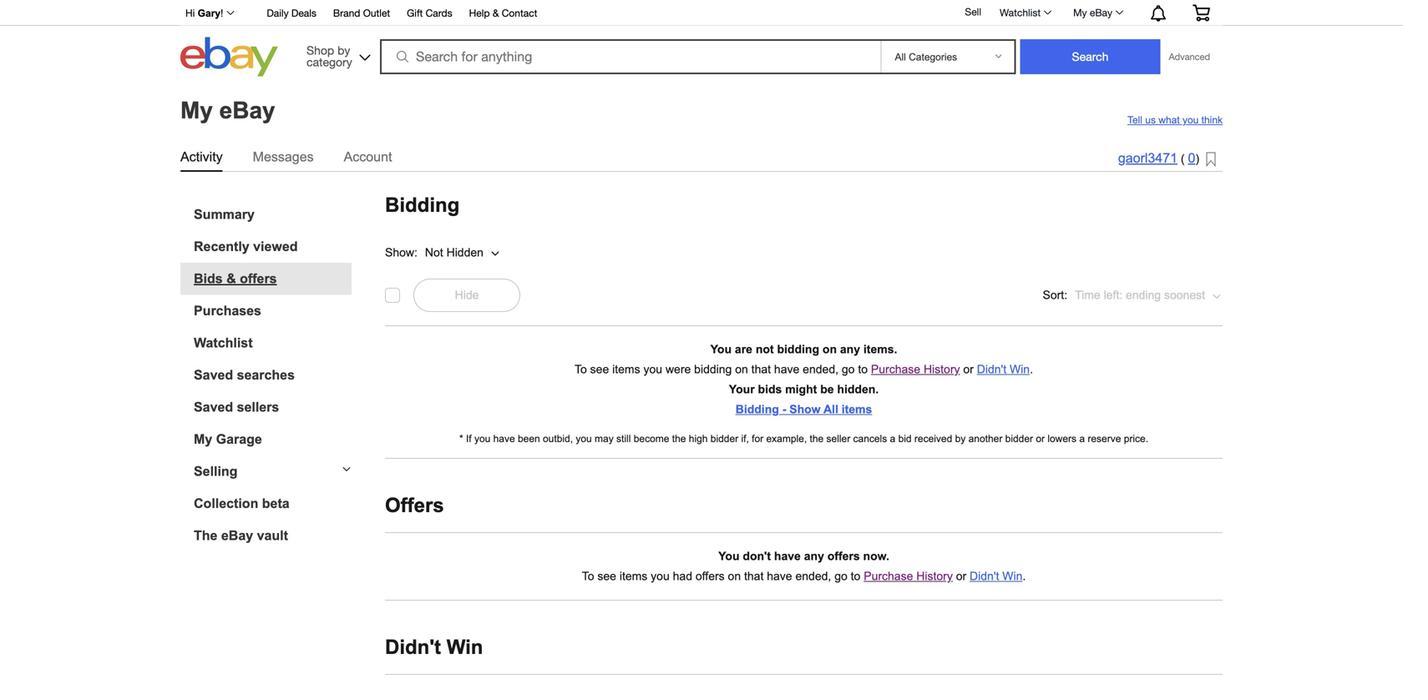 Task type: locate. For each thing, give the bounding box(es) containing it.
my inside account navigation
[[1073, 7, 1087, 18]]

win inside you don't have any offers now. to see items you had offers on that have ended, go to purchase history or didn't win .
[[1002, 570, 1023, 583]]

collection beta link
[[194, 497, 352, 512]]

see left had
[[597, 570, 616, 583]]

ebay for the ebay vault "link"
[[221, 529, 253, 544]]

& right help
[[493, 7, 499, 19]]

2 the from the left
[[810, 433, 824, 445]]

0 vertical spatial see
[[590, 363, 609, 376]]

offers
[[240, 271, 277, 286], [827, 550, 860, 563], [696, 570, 725, 583]]

0 vertical spatial purchase history link
[[871, 363, 960, 376]]

the left the 'high'
[[672, 433, 686, 445]]

bidding down bids
[[736, 403, 779, 416]]

have inside you are not bidding on any items. to see items you were bidding on that have ended, go to purchase history or didn't win . your bids might be hidden. bidding - show all items
[[774, 363, 799, 376]]

2 vertical spatial my
[[194, 432, 212, 447]]

offers right had
[[696, 570, 725, 583]]

1 vertical spatial go
[[834, 570, 847, 583]]

don't
[[743, 550, 771, 563]]

didn't win link
[[977, 363, 1030, 376], [970, 570, 1023, 583]]

your shopping cart image
[[1192, 4, 1211, 21]]

my for "my ebay" link at top right
[[1073, 7, 1087, 18]]

0 vertical spatial history
[[924, 363, 960, 376]]

history
[[924, 363, 960, 376], [916, 570, 953, 583]]

you right the if
[[474, 433, 490, 445]]

my ebay
[[1073, 7, 1112, 18], [180, 97, 275, 123]]

gift cards link
[[407, 5, 452, 23]]

hide button
[[413, 279, 520, 312]]

purchase history link down items.
[[871, 363, 960, 376]]

1 vertical spatial you
[[718, 550, 740, 563]]

& for bids
[[226, 271, 236, 286]]

ended, inside you are not bidding on any items. to see items you were bidding on that have ended, go to purchase history or didn't win . your bids might be hidden. bidding - show all items
[[803, 363, 839, 376]]

0 vertical spatial items
[[612, 363, 640, 376]]

see
[[590, 363, 609, 376], [597, 570, 616, 583]]

0 vertical spatial win
[[1010, 363, 1030, 376]]

None submit
[[1020, 39, 1160, 74]]

been
[[518, 433, 540, 445]]

you
[[1183, 114, 1199, 126], [643, 363, 662, 376], [474, 433, 490, 445], [576, 433, 592, 445], [651, 570, 670, 583]]

offers down recently viewed on the left
[[240, 271, 277, 286]]

cancels
[[853, 433, 887, 445]]

your
[[729, 383, 755, 396]]

1 vertical spatial or
[[1036, 433, 1045, 445]]

if
[[466, 433, 472, 445]]

&
[[493, 7, 499, 19], [226, 271, 236, 286]]

1 vertical spatial purchase history link
[[864, 570, 953, 583]]

that down don't
[[744, 570, 764, 583]]

items left were
[[612, 363, 640, 376]]

0 vertical spatial &
[[493, 7, 499, 19]]

2 vertical spatial on
[[728, 570, 741, 583]]

0 horizontal spatial my ebay
[[180, 97, 275, 123]]

left:
[[1104, 289, 1123, 302]]

any left items.
[[840, 343, 860, 356]]

become
[[634, 433, 669, 445]]

0 horizontal spatial the
[[672, 433, 686, 445]]

bids
[[758, 383, 782, 396]]

any inside you are not bidding on any items. to see items you were bidding on that have ended, go to purchase history or didn't win . your bids might be hidden. bidding - show all items
[[840, 343, 860, 356]]

time
[[1075, 289, 1100, 302]]

by right shop on the left of page
[[337, 43, 350, 57]]

2 vertical spatial ebay
[[221, 529, 253, 544]]

1 saved from the top
[[194, 368, 233, 383]]

my ebay inside my ebay main content
[[180, 97, 275, 123]]

my garage
[[194, 432, 262, 447]]

bidding right not
[[777, 343, 819, 356]]

show: not hidden
[[385, 246, 484, 259]]

1 vertical spatial bidding
[[694, 363, 732, 376]]

offers
[[385, 495, 444, 517]]

saved searches
[[194, 368, 295, 383]]

gaorl3471
[[1118, 151, 1178, 166]]

0 vertical spatial you
[[710, 343, 732, 356]]

summary link
[[194, 207, 352, 223]]

1 vertical spatial .
[[1023, 570, 1026, 583]]

on up be
[[823, 343, 837, 356]]

0 horizontal spatial any
[[804, 550, 824, 563]]

0 vertical spatial bidding
[[385, 194, 460, 216]]

0 vertical spatial offers
[[240, 271, 277, 286]]

1 bidder from the left
[[711, 433, 738, 445]]

bidding - show all items link
[[736, 403, 872, 416]]

ebay inside account navigation
[[1090, 7, 1112, 18]]

by left another
[[955, 433, 966, 445]]

purchase down items.
[[871, 363, 920, 376]]

that inside you are not bidding on any items. to see items you were bidding on that have ended, go to purchase history or didn't win . your bids might be hidden. bidding - show all items
[[751, 363, 771, 376]]

2 saved from the top
[[194, 400, 233, 415]]

daily
[[267, 7, 289, 19]]

watchlist inside my ebay main content
[[194, 336, 253, 351]]

0 vertical spatial any
[[840, 343, 860, 356]]

any inside you don't have any offers now. to see items you had offers on that have ended, go to purchase history or didn't win .
[[804, 550, 824, 563]]

had
[[673, 570, 692, 583]]

0 horizontal spatial bidder
[[711, 433, 738, 445]]

my
[[1073, 7, 1087, 18], [180, 97, 213, 123], [194, 432, 212, 447]]

brand outlet
[[333, 7, 390, 19]]

0 vertical spatial didn't
[[977, 363, 1006, 376]]

account navigation
[[176, 0, 1223, 26]]

the left seller
[[810, 433, 824, 445]]

bidder right another
[[1005, 433, 1033, 445]]

1 vertical spatial bidding
[[736, 403, 779, 416]]

0 horizontal spatial .
[[1023, 570, 1026, 583]]

2 horizontal spatial offers
[[827, 550, 860, 563]]

gift
[[407, 7, 423, 19]]

advanced link
[[1160, 40, 1218, 73]]

watchlist inside account navigation
[[1000, 7, 1041, 18]]

0 vertical spatial bidding
[[777, 343, 819, 356]]

1 vertical spatial watchlist link
[[194, 336, 352, 351]]

items left had
[[620, 570, 647, 583]]

0 horizontal spatial a
[[890, 433, 895, 445]]

1 horizontal spatial bidder
[[1005, 433, 1033, 445]]

0 vertical spatial or
[[963, 363, 974, 376]]

watchlist down purchases
[[194, 336, 253, 351]]

1 horizontal spatial &
[[493, 7, 499, 19]]

you right "what"
[[1183, 114, 1199, 126]]

on
[[823, 343, 837, 356], [735, 363, 748, 376], [728, 570, 741, 583]]

have left been on the left bottom
[[493, 433, 515, 445]]

you left had
[[651, 570, 670, 583]]

0 horizontal spatial by
[[337, 43, 350, 57]]

have up might
[[774, 363, 799, 376]]

1 horizontal spatial my ebay
[[1073, 7, 1112, 18]]

0 vertical spatial watchlist link
[[990, 3, 1059, 23]]

1 horizontal spatial the
[[810, 433, 824, 445]]

on right had
[[728, 570, 741, 583]]

0 vertical spatial watchlist
[[1000, 7, 1041, 18]]

0 horizontal spatial watchlist link
[[194, 336, 352, 351]]

outbid,
[[543, 433, 573, 445]]

you inside you are not bidding on any items. to see items you were bidding on that have ended, go to purchase history or didn't win . your bids might be hidden. bidding - show all items
[[643, 363, 662, 376]]

by inside shop by category
[[337, 43, 350, 57]]

& right bids
[[226, 271, 236, 286]]

not
[[756, 343, 774, 356]]

0 vertical spatial my ebay
[[1073, 7, 1112, 18]]

ebay for "my ebay" link at top right
[[1090, 7, 1112, 18]]

have right don't
[[774, 550, 801, 563]]

0 vertical spatial saved
[[194, 368, 233, 383]]

my for my garage link
[[194, 432, 212, 447]]

saved sellers
[[194, 400, 279, 415]]

ending
[[1126, 289, 1161, 302]]

& inside help & contact link
[[493, 7, 499, 19]]

1 horizontal spatial .
[[1030, 363, 1033, 376]]

*
[[459, 433, 463, 445]]

that down not
[[751, 363, 771, 376]]

watchlist
[[1000, 7, 1041, 18], [194, 336, 253, 351]]

cards
[[426, 7, 452, 19]]

. inside you don't have any offers now. to see items you had offers on that have ended, go to purchase history or didn't win .
[[1023, 570, 1026, 583]]

brand outlet link
[[333, 5, 390, 23]]

saved up my garage
[[194, 400, 233, 415]]

& for help
[[493, 7, 499, 19]]

items inside you don't have any offers now. to see items you had offers on that have ended, go to purchase history or didn't win .
[[620, 570, 647, 583]]

0 vertical spatial didn't win link
[[977, 363, 1030, 376]]

2 vertical spatial or
[[956, 570, 966, 583]]

1 vertical spatial see
[[597, 570, 616, 583]]

1 vertical spatial saved
[[194, 400, 233, 415]]

1 a from the left
[[890, 433, 895, 445]]

saved up the saved sellers at the left of page
[[194, 368, 233, 383]]

2 vertical spatial items
[[620, 570, 647, 583]]

0 vertical spatial that
[[751, 363, 771, 376]]

watchlist link right sell
[[990, 3, 1059, 23]]

2 bidder from the left
[[1005, 433, 1033, 445]]

0 vertical spatial purchase
[[871, 363, 920, 376]]

1 vertical spatial that
[[744, 570, 764, 583]]

0 vertical spatial ended,
[[803, 363, 839, 376]]

my ebay link
[[1064, 3, 1131, 23]]

1 vertical spatial didn't
[[970, 570, 999, 583]]

category
[[307, 55, 352, 69]]

watchlist right sell
[[1000, 7, 1041, 18]]

history inside you are not bidding on any items. to see items you were bidding on that have ended, go to purchase history or didn't win . your bids might be hidden. bidding - show all items
[[924, 363, 960, 376]]

1 vertical spatial my ebay
[[180, 97, 275, 123]]

0 vertical spatial to
[[575, 363, 587, 376]]

you inside you don't have any offers now. to see items you had offers on that have ended, go to purchase history or didn't win .
[[718, 550, 740, 563]]

1 horizontal spatial watchlist
[[1000, 7, 1041, 18]]

1 horizontal spatial any
[[840, 343, 860, 356]]

win
[[1010, 363, 1030, 376], [1002, 570, 1023, 583], [447, 637, 483, 659]]

2 vertical spatial offers
[[696, 570, 725, 583]]

or inside you are not bidding on any items. to see items you were bidding on that have ended, go to purchase history or didn't win . your bids might be hidden. bidding - show all items
[[963, 363, 974, 376]]

you for don't
[[718, 550, 740, 563]]

0 horizontal spatial &
[[226, 271, 236, 286]]

0 horizontal spatial offers
[[240, 271, 277, 286]]

you left were
[[643, 363, 662, 376]]

1 vertical spatial history
[[916, 570, 953, 583]]

you left "are"
[[710, 343, 732, 356]]

1 vertical spatial any
[[804, 550, 824, 563]]

you inside you are not bidding on any items. to see items you were bidding on that have ended, go to purchase history or didn't win . your bids might be hidden. bidding - show all items
[[710, 343, 732, 356]]

1 vertical spatial &
[[226, 271, 236, 286]]

1 vertical spatial watchlist
[[194, 336, 253, 351]]

shop by category
[[307, 43, 352, 69]]

1 horizontal spatial a
[[1079, 433, 1085, 445]]

1 vertical spatial by
[[955, 433, 966, 445]]

or inside you don't have any offers now. to see items you had offers on that have ended, go to purchase history or didn't win .
[[956, 570, 966, 583]]

on up your
[[735, 363, 748, 376]]

may
[[595, 433, 614, 445]]

0 vertical spatial by
[[337, 43, 350, 57]]

1 vertical spatial my
[[180, 97, 213, 123]]

(
[[1181, 152, 1185, 165]]

a left the bid
[[890, 433, 895, 445]]

advanced
[[1169, 51, 1210, 62]]

0 horizontal spatial bidding
[[385, 194, 460, 216]]

shop by category banner
[[176, 0, 1223, 81]]

ebay inside "link"
[[221, 529, 253, 544]]

help
[[469, 7, 490, 19]]

offers left now.
[[827, 550, 860, 563]]

purchase history link down now.
[[864, 570, 953, 583]]

ended,
[[803, 363, 839, 376], [795, 570, 831, 583]]

1 vertical spatial on
[[735, 363, 748, 376]]

a right lowers
[[1079, 433, 1085, 445]]

any right don't
[[804, 550, 824, 563]]

didn't inside you don't have any offers now. to see items you had offers on that have ended, go to purchase history or didn't win .
[[970, 570, 999, 583]]

1 horizontal spatial by
[[955, 433, 966, 445]]

1 vertical spatial to
[[851, 570, 861, 583]]

help & contact
[[469, 7, 537, 19]]

saved searches link
[[194, 368, 352, 383]]

tell
[[1127, 114, 1142, 126]]

1 vertical spatial ended,
[[795, 570, 831, 583]]

1 vertical spatial to
[[582, 570, 594, 583]]

messages link
[[253, 146, 314, 168]]

bidding right were
[[694, 363, 732, 376]]

you left don't
[[718, 550, 740, 563]]

you are not bidding on any items. to see items you were bidding on that have ended, go to purchase history or didn't win . your bids might be hidden. bidding - show all items
[[575, 343, 1033, 416]]

1 vertical spatial purchase
[[864, 570, 913, 583]]

you for are
[[710, 343, 732, 356]]

see up the may
[[590, 363, 609, 376]]

0 vertical spatial my
[[1073, 7, 1087, 18]]

0 vertical spatial ebay
[[1090, 7, 1112, 18]]

hi
[[185, 8, 195, 19]]

watchlist link
[[990, 3, 1059, 23], [194, 336, 352, 351]]

bids
[[194, 271, 223, 286]]

bidding up not
[[385, 194, 460, 216]]

.
[[1030, 363, 1033, 376], [1023, 570, 1026, 583]]

0 vertical spatial .
[[1030, 363, 1033, 376]]

bidding
[[385, 194, 460, 216], [736, 403, 779, 416]]

0 vertical spatial to
[[858, 363, 868, 376]]

messages
[[253, 150, 314, 165]]

watchlist link down purchases 'link'
[[194, 336, 352, 351]]

1 horizontal spatial bidding
[[736, 403, 779, 416]]

items down hidden.
[[842, 403, 872, 416]]

& inside bids & offers link
[[226, 271, 236, 286]]

0 link
[[1188, 151, 1195, 166]]

0 horizontal spatial watchlist
[[194, 336, 253, 351]]

1 vertical spatial win
[[1002, 570, 1023, 583]]

bidder left if,
[[711, 433, 738, 445]]

1 vertical spatial didn't win link
[[970, 570, 1023, 583]]

gift cards
[[407, 7, 452, 19]]

purchase down now.
[[864, 570, 913, 583]]

0 vertical spatial go
[[842, 363, 855, 376]]

any
[[840, 343, 860, 356], [804, 550, 824, 563]]

brand
[[333, 7, 360, 19]]

see inside you are not bidding on any items. to see items you were bidding on that have ended, go to purchase history or didn't win . your bids might be hidden. bidding - show all items
[[590, 363, 609, 376]]

2 a from the left
[[1079, 433, 1085, 445]]

. inside you are not bidding on any items. to see items you were bidding on that have ended, go to purchase history or didn't win . your bids might be hidden. bidding - show all items
[[1030, 363, 1033, 376]]

summary
[[194, 207, 255, 222]]

time left: ending soonest button
[[1074, 279, 1223, 312]]



Task type: describe. For each thing, give the bounding box(es) containing it.
you inside you don't have any offers now. to see items you had offers on that have ended, go to purchase history or didn't win .
[[651, 570, 670, 583]]

shop by category button
[[299, 37, 374, 73]]

Search for anything text field
[[383, 41, 877, 73]]

daily deals
[[267, 7, 316, 19]]

lowers
[[1048, 433, 1077, 445]]

recently
[[194, 239, 249, 254]]

not
[[425, 246, 443, 259]]

saved sellers link
[[194, 400, 352, 416]]

make this page your my ebay homepage image
[[1206, 152, 1216, 168]]

gary
[[198, 8, 221, 19]]

1 vertical spatial items
[[842, 403, 872, 416]]

be
[[820, 383, 834, 396]]

1 horizontal spatial offers
[[696, 570, 725, 583]]

gaorl3471 ( 0 )
[[1118, 151, 1199, 166]]

1 horizontal spatial bidding
[[777, 343, 819, 356]]

hi gary !
[[185, 8, 223, 19]]

didn't win link for you don't have any offers now.
[[970, 570, 1023, 583]]

purchase inside you are not bidding on any items. to see items you were bidding on that have ended, go to purchase history or didn't win . your bids might be hidden. bidding - show all items
[[871, 363, 920, 376]]

show:
[[385, 246, 418, 259]]

beta
[[262, 497, 290, 512]]

)
[[1195, 152, 1199, 165]]

sort:
[[1043, 289, 1067, 302]]

saved for saved sellers
[[194, 400, 233, 415]]

to inside you are not bidding on any items. to see items you were bidding on that have ended, go to purchase history or didn't win . your bids might be hidden. bidding - show all items
[[858, 363, 868, 376]]

think
[[1202, 114, 1223, 126]]

collection beta
[[194, 497, 290, 512]]

tell us what you think link
[[1127, 114, 1223, 126]]

by inside my ebay main content
[[955, 433, 966, 445]]

deals
[[291, 7, 316, 19]]

to inside you don't have any offers now. to see items you had offers on that have ended, go to purchase history or didn't win .
[[582, 570, 594, 583]]

2 vertical spatial didn't
[[385, 637, 441, 659]]

account link
[[344, 146, 392, 168]]

purchase inside you don't have any offers now. to see items you had offers on that have ended, go to purchase history or didn't win .
[[864, 570, 913, 583]]

my garage link
[[194, 432, 352, 448]]

help & contact link
[[469, 5, 537, 23]]

activity link
[[180, 146, 223, 168]]

seller
[[826, 433, 850, 445]]

garage
[[216, 432, 262, 447]]

hidden.
[[837, 383, 879, 396]]

contact
[[502, 7, 537, 19]]

collection
[[194, 497, 258, 512]]

watchlist for the right watchlist link
[[1000, 7, 1041, 18]]

items.
[[863, 343, 897, 356]]

selling button
[[180, 464, 352, 480]]

purchases link
[[194, 304, 352, 319]]

recently viewed
[[194, 239, 298, 254]]

might
[[785, 383, 817, 396]]

all
[[823, 403, 838, 416]]

high
[[689, 433, 708, 445]]

watchlist for watchlist link to the bottom
[[194, 336, 253, 351]]

my ebay main content
[[7, 81, 1396, 685]]

for
[[752, 433, 763, 445]]

have down don't
[[767, 570, 792, 583]]

go inside you are not bidding on any items. to see items you were bidding on that have ended, go to purchase history or didn't win . your bids might be hidden. bidding - show all items
[[842, 363, 855, 376]]

price.
[[1124, 433, 1148, 445]]

didn't inside you are not bidding on any items. to see items you were bidding on that have ended, go to purchase history or didn't win . your bids might be hidden. bidding - show all items
[[977, 363, 1006, 376]]

sell link
[[957, 6, 989, 18]]

purchase history link for you don't have any offers now.
[[864, 570, 953, 583]]

1 vertical spatial ebay
[[219, 97, 275, 123]]

history inside you don't have any offers now. to see items you had offers on that have ended, go to purchase history or didn't win .
[[916, 570, 953, 583]]

hidden
[[446, 246, 484, 259]]

purchases
[[194, 304, 261, 319]]

reserve
[[1088, 433, 1121, 445]]

* if you have been outbid, you may still become the high bidder if, for example, the seller cancels a bid received by another bidder or lowers a reserve price.
[[459, 433, 1148, 445]]

the
[[194, 529, 218, 544]]

bidding inside you are not bidding on any items. to see items you were bidding on that have ended, go to purchase history or didn't win . your bids might be hidden. bidding - show all items
[[736, 403, 779, 416]]

the ebay vault link
[[194, 529, 352, 544]]

that inside you don't have any offers now. to see items you had offers on that have ended, go to purchase history or didn't win .
[[744, 570, 764, 583]]

to inside you are not bidding on any items. to see items you were bidding on that have ended, go to purchase history or didn't win . your bids might be hidden. bidding - show all items
[[575, 363, 587, 376]]

didn't win link for you are not bidding on any items.
[[977, 363, 1030, 376]]

what
[[1159, 114, 1180, 126]]

win inside you are not bidding on any items. to see items you were bidding on that have ended, go to purchase history or didn't win . your bids might be hidden. bidding - show all items
[[1010, 363, 1030, 376]]

didn't win
[[385, 637, 483, 659]]

vault
[[257, 529, 288, 544]]

2 vertical spatial win
[[447, 637, 483, 659]]

daily deals link
[[267, 5, 316, 23]]

bids & offers
[[194, 271, 277, 286]]

sort: time left: ending soonest
[[1043, 289, 1205, 302]]

you don't have any offers now. to see items you had offers on that have ended, go to purchase history or didn't win .
[[582, 550, 1026, 583]]

see inside you don't have any offers now. to see items you had offers on that have ended, go to purchase history or didn't win .
[[597, 570, 616, 583]]

my ebay inside "my ebay" link
[[1073, 7, 1112, 18]]

outlet
[[363, 7, 390, 19]]

saved for saved searches
[[194, 368, 233, 383]]

you left the may
[[576, 433, 592, 445]]

none submit inside shop by category banner
[[1020, 39, 1160, 74]]

now.
[[863, 550, 889, 563]]

sell
[[965, 6, 981, 18]]

on inside you don't have any offers now. to see items you had offers on that have ended, go to purchase history or didn't win .
[[728, 570, 741, 583]]

1 the from the left
[[672, 433, 686, 445]]

example,
[[766, 433, 807, 445]]

bid
[[898, 433, 912, 445]]

shop
[[307, 43, 334, 57]]

selling
[[194, 464, 238, 479]]

sellers
[[237, 400, 279, 415]]

bids & offers link
[[194, 271, 352, 287]]

were
[[666, 363, 691, 376]]

to inside you don't have any offers now. to see items you had offers on that have ended, go to purchase history or didn't win .
[[851, 570, 861, 583]]

ended, inside you don't have any offers now. to see items you had offers on that have ended, go to purchase history or didn't win .
[[795, 570, 831, 583]]

1 vertical spatial offers
[[827, 550, 860, 563]]

gaorl3471 link
[[1118, 151, 1178, 166]]

-
[[782, 403, 786, 416]]

soonest
[[1164, 289, 1205, 302]]

another
[[968, 433, 1002, 445]]

activity
[[180, 150, 223, 165]]

purchase history link for you are not bidding on any items.
[[871, 363, 960, 376]]

searches
[[237, 368, 295, 383]]

viewed
[[253, 239, 298, 254]]

the ebay vault
[[194, 529, 288, 544]]

if,
[[741, 433, 749, 445]]

go inside you don't have any offers now. to see items you had offers on that have ended, go to purchase history or didn't win .
[[834, 570, 847, 583]]

0 vertical spatial on
[[823, 343, 837, 356]]

0 horizontal spatial bidding
[[694, 363, 732, 376]]

tell us what you think
[[1127, 114, 1223, 126]]

1 horizontal spatial watchlist link
[[990, 3, 1059, 23]]



Task type: vqa. For each thing, say whether or not it's contained in the screenshot.
top 4.9
no



